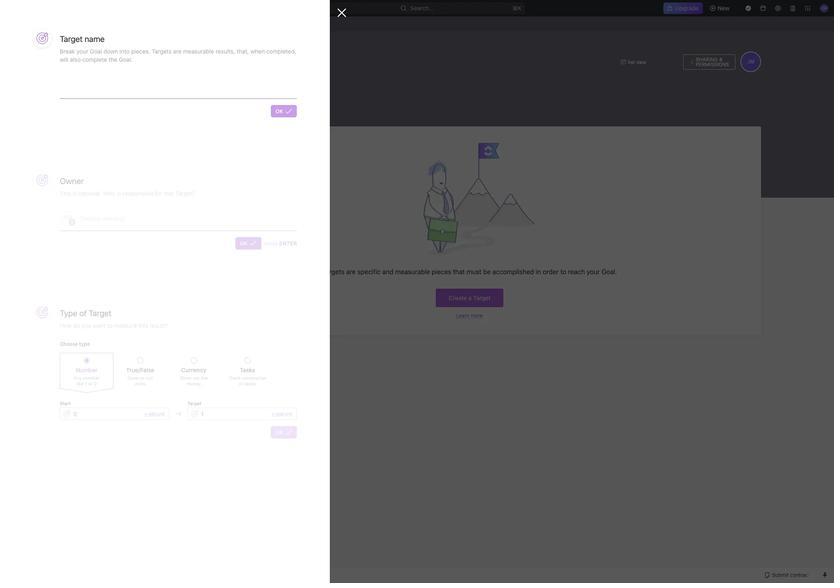 Task type: vqa. For each thing, say whether or not it's contained in the screenshot.
Dashboards
no



Task type: describe. For each thing, give the bounding box(es) containing it.
type
[[79, 342, 90, 348]]

accomplished
[[493, 268, 534, 276]]

press
[[265, 240, 278, 247]]

1 vertical spatial ok button
[[235, 237, 261, 250]]

work
[[50, 217, 64, 224]]

reach
[[568, 268, 585, 276]]

type of target
[[60, 309, 111, 318]]

choose type
[[60, 342, 90, 348]]

choose owner(s)
[[80, 215, 126, 222]]

pieces.
[[131, 48, 150, 55]]

owner
[[60, 177, 84, 186]]

2
[[94, 382, 97, 387]]

add for start
[[148, 412, 156, 417]]

choose for choose type
[[60, 342, 78, 348]]

name
[[85, 34, 105, 44]]

choose for choose owner(s)
[[80, 215, 101, 222]]

+ add unit for start
[[144, 412, 165, 417]]

none number field inside dialog
[[73, 411, 144, 419]]

break
[[60, 48, 75, 55]]

press enter
[[265, 240, 297, 247]]

search...
[[410, 5, 434, 12]]

that,
[[237, 48, 249, 55]]

number any number like 1 or 2
[[74, 367, 100, 387]]

unit for start
[[157, 412, 165, 417]]

when
[[251, 48, 265, 55]]

permissions
[[696, 61, 729, 67]]

1 horizontal spatial are
[[346, 268, 356, 276]]

not
[[146, 376, 153, 381]]

small client projects link
[[25, 382, 80, 395]]

scope of work link
[[25, 214, 78, 227]]

complete
[[82, 56, 107, 63]]

done
[[127, 376, 139, 381]]

management
[[41, 188, 76, 195]]

order
[[543, 268, 559, 276]]

will
[[60, 56, 68, 63]]

add for target
[[276, 412, 284, 417]]

your inside target name break your goal down into pieces. targets are measurable results, that, when completed, will also complete the goal.
[[77, 48, 88, 55]]

me
[[193, 376, 200, 381]]

unit for target
[[285, 412, 292, 417]]

also
[[70, 56, 81, 63]]

&
[[719, 56, 723, 62]]

agency
[[20, 188, 40, 195]]

or inside number any number like 1 or 2
[[88, 382, 93, 387]]

show
[[180, 376, 192, 381]]

of for type
[[79, 309, 87, 318]]

on
[[250, 56, 262, 68]]

or inside the true/false done or not done
[[140, 376, 145, 381]]

to
[[561, 268, 567, 276]]

agency management
[[20, 188, 76, 195]]

money
[[187, 382, 201, 387]]

dialog containing target name
[[0, 0, 346, 584]]

1 horizontal spatial goal.
[[602, 268, 617, 276]]

measurable inside target name break your goal down into pieces. targets are measurable results, that, when completed, will also complete the goal.
[[183, 48, 214, 55]]

mars
[[264, 56, 286, 68]]

target name break your goal down into pieces. targets are measurable results, that, when completed, will also complete the goal.
[[60, 34, 296, 63]]

completed,
[[266, 48, 296, 55]]

must
[[467, 268, 482, 276]]

0 number field
[[200, 411, 272, 419]]

⌘k
[[512, 5, 521, 12]]

completion
[[242, 376, 266, 381]]

done
[[135, 382, 146, 387]]

that
[[453, 268, 465, 276]]

+ for start
[[144, 412, 147, 417]]

like
[[76, 382, 84, 387]]

crm
[[25, 315, 38, 322]]

new
[[718, 5, 730, 12]]

upgrade
[[675, 5, 699, 12]]

tasks track completion of tasks
[[229, 367, 266, 387]]

enter
[[279, 240, 297, 247]]

scope of work
[[25, 217, 64, 224]]

learn more link
[[457, 313, 483, 319]]

1 horizontal spatial target
[[89, 309, 111, 318]]

1 vertical spatial measurable
[[395, 268, 430, 276]]

small client projects
[[25, 385, 80, 392]]

agency management link
[[20, 186, 100, 199]]



Task type: locate. For each thing, give the bounding box(es) containing it.
+
[[144, 412, 147, 417], [272, 412, 275, 417]]

specific
[[357, 268, 381, 276]]

2 add from the left
[[276, 412, 284, 417]]

number
[[76, 367, 98, 374]]

goal. inside target name break your goal down into pieces. targets are measurable results, that, when completed, will also complete the goal.
[[119, 56, 133, 63]]

or up done
[[140, 376, 145, 381]]

none text field inside dialog
[[60, 76, 297, 99]]

0 vertical spatial your
[[77, 48, 88, 55]]

sharing & permissions
[[696, 56, 729, 67]]

0 horizontal spatial or
[[88, 382, 93, 387]]

0 horizontal spatial are
[[173, 48, 182, 55]]

choose left owner(s) at the left top of page
[[80, 215, 101, 222]]

start
[[60, 401, 71, 407]]

0 vertical spatial goal.
[[119, 56, 133, 63]]

and
[[382, 268, 394, 276]]

1 horizontal spatial add
[[276, 412, 284, 417]]

tree inside sidebar navigation
[[3, 158, 101, 451]]

2 vertical spatial target
[[187, 401, 202, 407]]

1 horizontal spatial ok button
[[271, 105, 297, 118]]

home
[[20, 43, 36, 50]]

the inside target name break your goal down into pieces. targets are measurable results, that, when completed, will also complete the goal.
[[109, 56, 117, 63]]

goal
[[90, 48, 102, 55]]

create a target
[[449, 295, 491, 302]]

of inside tasks track completion of tasks
[[239, 382, 243, 387]]

of right type
[[79, 309, 87, 318]]

any
[[74, 376, 82, 381]]

goal. down the into
[[119, 56, 133, 63]]

track
[[229, 376, 241, 381]]

measurable left results,
[[183, 48, 214, 55]]

0 horizontal spatial choose
[[60, 342, 78, 348]]

tasks
[[245, 382, 256, 387]]

of
[[43, 217, 49, 224], [79, 309, 87, 318], [239, 382, 243, 387]]

2 + add unit from the left
[[272, 412, 292, 417]]

target for target name break your goal down into pieces. targets are measurable results, that, when completed, will also complete the goal.
[[60, 34, 83, 44]]

scope
[[25, 217, 42, 224]]

0 vertical spatial ok
[[275, 108, 283, 115]]

choose
[[80, 215, 101, 222], [60, 342, 78, 348]]

2 + from the left
[[272, 412, 275, 417]]

0 horizontal spatial goal.
[[119, 56, 133, 63]]

results,
[[216, 48, 235, 55]]

2 horizontal spatial of
[[239, 382, 243, 387]]

0 vertical spatial measurable
[[183, 48, 214, 55]]

targets
[[152, 48, 172, 55], [322, 268, 345, 276]]

the down down
[[109, 56, 117, 63]]

crm link
[[25, 312, 78, 325]]

1 + add unit from the left
[[144, 412, 165, 417]]

of for scope
[[43, 217, 49, 224]]

2 horizontal spatial target
[[187, 401, 202, 407]]

sidebar navigation
[[0, 16, 105, 584]]

1 vertical spatial or
[[88, 382, 93, 387]]

target up break at the left of the page
[[60, 34, 83, 44]]

in
[[536, 268, 541, 276]]

or right "1"
[[88, 382, 93, 387]]

1 horizontal spatial your
[[587, 268, 600, 276]]

targets right pieces.
[[152, 48, 172, 55]]

the inside the currency show me the money
[[201, 376, 208, 381]]

more
[[471, 313, 483, 319]]

0 vertical spatial target
[[60, 34, 83, 44]]

projects
[[58, 385, 80, 392]]

pieces
[[432, 268, 451, 276]]

of left the work
[[43, 217, 49, 224]]

2 vertical spatial of
[[239, 382, 243, 387]]

or
[[140, 376, 145, 381], [88, 382, 93, 387]]

choose left type
[[60, 342, 78, 348]]

1 add from the left
[[148, 412, 156, 417]]

small
[[25, 385, 39, 392]]

0 horizontal spatial your
[[77, 48, 88, 55]]

your up also
[[77, 48, 88, 55]]

1 horizontal spatial the
[[201, 376, 208, 381]]

target for target
[[187, 401, 202, 407]]

1 horizontal spatial +
[[272, 412, 275, 417]]

are right pieces.
[[173, 48, 182, 55]]

measurable
[[183, 48, 214, 55], [395, 268, 430, 276]]

into
[[120, 48, 130, 55]]

ok for the top 'ok' 'button'
[[275, 108, 283, 115]]

are inside target name break your goal down into pieces. targets are measurable results, that, when completed, will also complete the goal.
[[173, 48, 182, 55]]

targets are specific and measurable pieces that must be accomplished in order to reach your goal.
[[322, 268, 617, 276]]

learn more
[[457, 313, 483, 319]]

0 vertical spatial the
[[109, 56, 117, 63]]

0 vertical spatial choose
[[80, 215, 101, 222]]

unit
[[157, 412, 165, 417], [285, 412, 292, 417]]

currency show me the money
[[180, 367, 208, 387]]

1 horizontal spatial + add unit
[[272, 412, 292, 417]]

home link
[[3, 40, 101, 53]]

1 vertical spatial targets
[[322, 268, 345, 276]]

target inside target name break your goal down into pieces. targets are measurable results, that, when completed, will also complete the goal.
[[60, 34, 83, 44]]

targets inside target name break your goal down into pieces. targets are measurable results, that, when completed, will also complete the goal.
[[152, 48, 172, 55]]

0 horizontal spatial add
[[148, 412, 156, 417]]

0 horizontal spatial unit
[[157, 412, 165, 417]]

land on mars
[[226, 56, 288, 68]]

1 vertical spatial choose
[[60, 342, 78, 348]]

sharing
[[696, 56, 718, 62]]

of down track
[[239, 382, 243, 387]]

goal.
[[119, 56, 133, 63], [602, 268, 617, 276]]

1 vertical spatial ok
[[240, 240, 248, 247]]

1 vertical spatial target
[[89, 309, 111, 318]]

1 vertical spatial of
[[79, 309, 87, 318]]

1 + from the left
[[144, 412, 147, 417]]

the
[[109, 56, 117, 63], [201, 376, 208, 381]]

upgrade link
[[664, 2, 703, 14]]

+ add unit for target
[[272, 412, 292, 417]]

1 vertical spatial are
[[346, 268, 356, 276]]

1 horizontal spatial measurable
[[395, 268, 430, 276]]

0 horizontal spatial measurable
[[183, 48, 214, 55]]

targets left specific
[[322, 268, 345, 276]]

ok button
[[271, 105, 297, 118], [235, 237, 261, 250]]

ok
[[275, 108, 283, 115], [240, 240, 248, 247]]

1 horizontal spatial of
[[79, 309, 87, 318]]

are left specific
[[346, 268, 356, 276]]

ok for bottommost 'ok' 'button'
[[240, 240, 248, 247]]

measurable right and
[[395, 268, 430, 276]]

0 vertical spatial or
[[140, 376, 145, 381]]

0 vertical spatial of
[[43, 217, 49, 224]]

+ for target
[[272, 412, 275, 417]]

be
[[483, 268, 491, 276]]

goal. right reach
[[602, 268, 617, 276]]

your right reach
[[587, 268, 600, 276]]

0 horizontal spatial the
[[109, 56, 117, 63]]

land
[[226, 56, 248, 68]]

down
[[104, 48, 118, 55]]

1 vertical spatial your
[[587, 268, 600, 276]]

0 horizontal spatial ok button
[[235, 237, 261, 250]]

1 horizontal spatial choose
[[80, 215, 101, 222]]

are
[[173, 48, 182, 55], [346, 268, 356, 276]]

0 vertical spatial are
[[173, 48, 182, 55]]

2 unit from the left
[[285, 412, 292, 417]]

1 horizontal spatial ok
[[275, 108, 283, 115]]

new button
[[706, 2, 735, 15]]

1
[[85, 382, 87, 387]]

0 vertical spatial ok button
[[271, 105, 297, 118]]

0 vertical spatial targets
[[152, 48, 172, 55]]

the right the me
[[201, 376, 208, 381]]

tree containing agency management
[[3, 158, 101, 451]]

currency
[[181, 367, 206, 374]]

target right type
[[89, 309, 111, 318]]

1 horizontal spatial or
[[140, 376, 145, 381]]

1 horizontal spatial unit
[[285, 412, 292, 417]]

0 horizontal spatial targets
[[152, 48, 172, 55]]

0 horizontal spatial + add unit
[[144, 412, 165, 417]]

0 horizontal spatial +
[[144, 412, 147, 417]]

true/false done or not done
[[126, 367, 154, 387]]

owner(s)
[[102, 215, 126, 222]]

dialog
[[0, 0, 346, 584]]

0 horizontal spatial target
[[60, 34, 83, 44]]

0 horizontal spatial of
[[43, 217, 49, 224]]

tree
[[3, 158, 101, 451]]

of inside scope of work link
[[43, 217, 49, 224]]

0 horizontal spatial ok
[[240, 240, 248, 247]]

client
[[41, 385, 56, 392]]

type
[[60, 309, 77, 318]]

true/false
[[126, 367, 154, 374]]

tasks
[[240, 367, 255, 374]]

number
[[83, 376, 100, 381]]

None number field
[[73, 411, 144, 419]]

1 unit from the left
[[157, 412, 165, 417]]

learn
[[457, 313, 470, 319]]

None text field
[[60, 76, 297, 99]]

target
[[60, 34, 83, 44], [89, 309, 111, 318], [187, 401, 202, 407]]

1 vertical spatial goal.
[[602, 268, 617, 276]]

1 vertical spatial the
[[201, 376, 208, 381]]

add
[[148, 412, 156, 417], [276, 412, 284, 417]]

1 horizontal spatial targets
[[322, 268, 345, 276]]

target down money
[[187, 401, 202, 407]]



